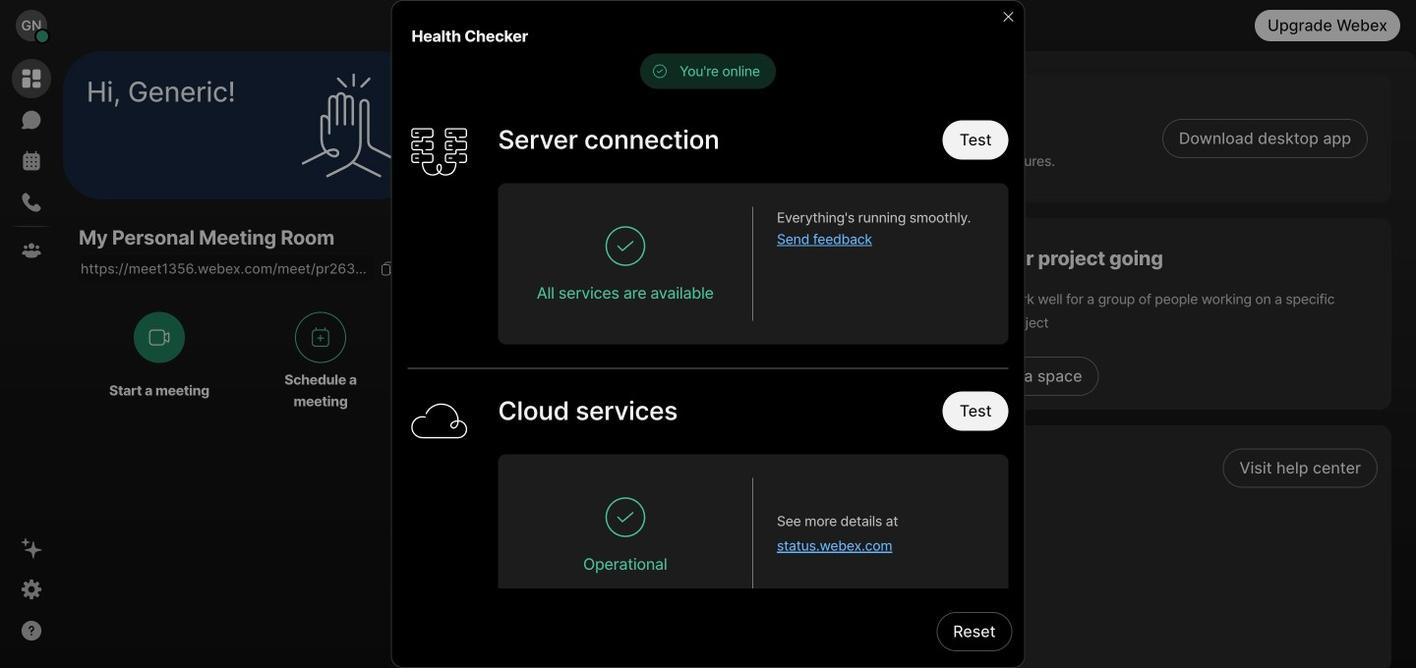 Task type: describe. For each thing, give the bounding box(es) containing it.
cloud services image
[[408, 392, 471, 455]]

server connection image
[[408, 120, 471, 183]]

3 list item from the top
[[461, 532, 1392, 574]]

webex tab list
[[12, 59, 51, 270]]

1 list item from the top
[[461, 448, 1392, 490]]

4 list item from the top
[[461, 574, 1392, 617]]



Task type: locate. For each thing, give the bounding box(es) containing it.
navigation
[[0, 51, 63, 669]]

list item
[[461, 448, 1392, 490], [461, 490, 1392, 532], [461, 532, 1392, 574], [461, 574, 1392, 617], [461, 617, 1392, 659]]

5 list item from the top
[[461, 617, 1392, 659]]

None text field
[[79, 255, 374, 283]]

2 list item from the top
[[461, 490, 1392, 532]]



Task type: vqa. For each thing, say whether or not it's contained in the screenshot.
Cloud services image
yes



